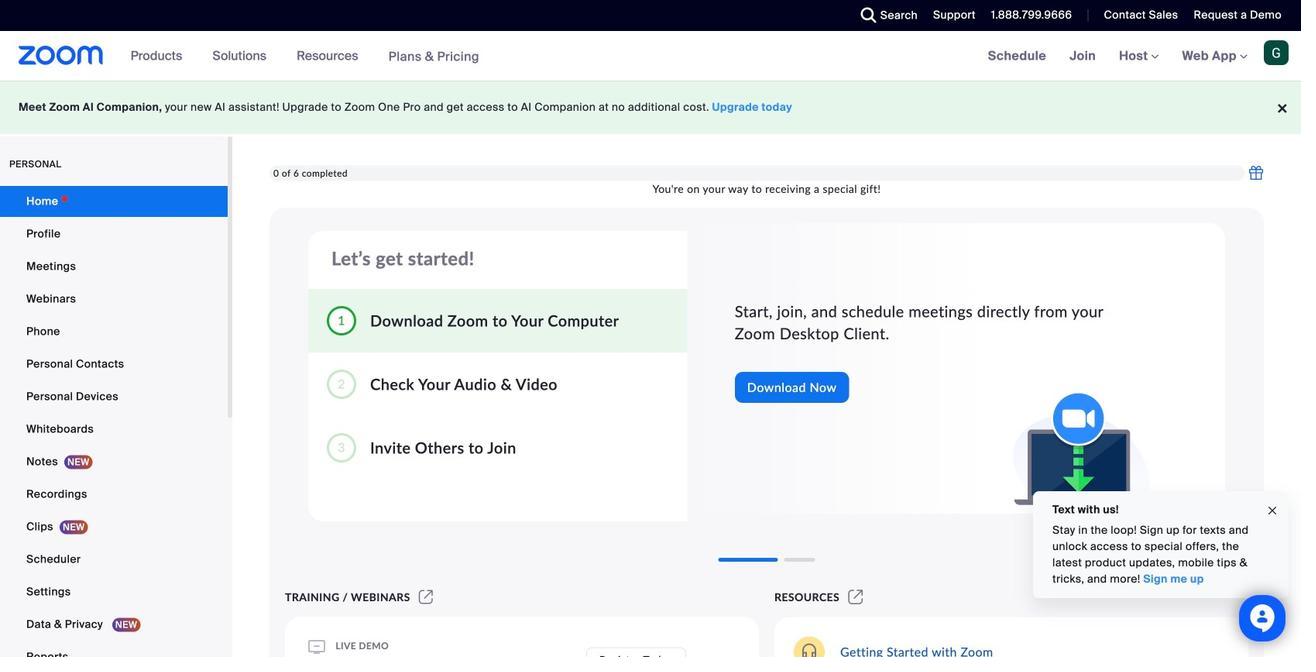 Task type: locate. For each thing, give the bounding box(es) containing it.
product information navigation
[[119, 31, 491, 82]]

banner
[[0, 31, 1302, 82]]

footer
[[0, 81, 1302, 134]]

zoom logo image
[[19, 46, 104, 65]]



Task type: describe. For each thing, give the bounding box(es) containing it.
window new image
[[846, 591, 866, 604]]

window new image
[[417, 591, 436, 604]]

meetings navigation
[[977, 31, 1302, 82]]

personal menu menu
[[0, 186, 228, 657]]

profile picture image
[[1265, 40, 1289, 65]]

close image
[[1267, 502, 1279, 520]]



Task type: vqa. For each thing, say whether or not it's contained in the screenshot.
EDIT USER PHOTO
no



